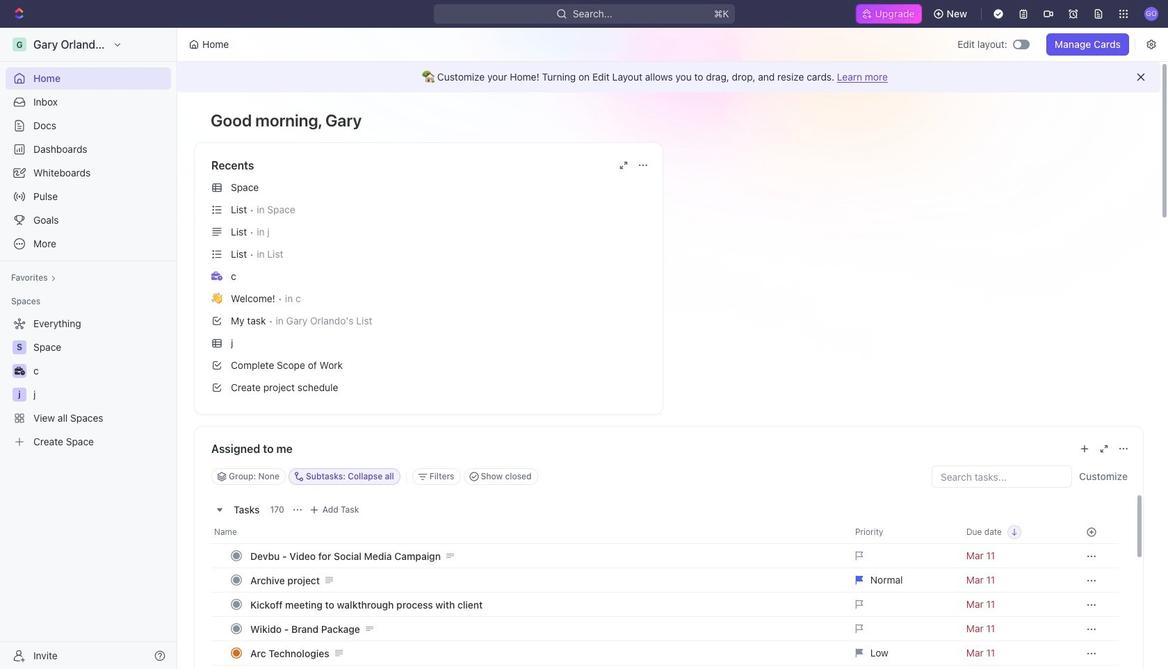 Task type: describe. For each thing, give the bounding box(es) containing it.
business time image inside sidebar navigation
[[14, 367, 25, 376]]

set priority image
[[847, 666, 958, 670]]

j, , element
[[13, 388, 26, 402]]

gary orlando's workspace, , element
[[13, 38, 26, 51]]

tree inside sidebar navigation
[[6, 313, 171, 454]]



Task type: locate. For each thing, give the bounding box(es) containing it.
sidebar navigation
[[0, 28, 180, 670]]

1 vertical spatial business time image
[[14, 367, 25, 376]]

business time image
[[211, 272, 223, 281], [14, 367, 25, 376]]

0 vertical spatial business time image
[[211, 272, 223, 281]]

space, , element
[[13, 341, 26, 355]]

tree
[[6, 313, 171, 454]]

0 horizontal spatial business time image
[[14, 367, 25, 376]]

1 horizontal spatial business time image
[[211, 272, 223, 281]]

Search tasks... text field
[[933, 467, 1072, 488]]

alert
[[177, 62, 1161, 93]]



Task type: vqa. For each thing, say whether or not it's contained in the screenshot.
j, , element
yes



